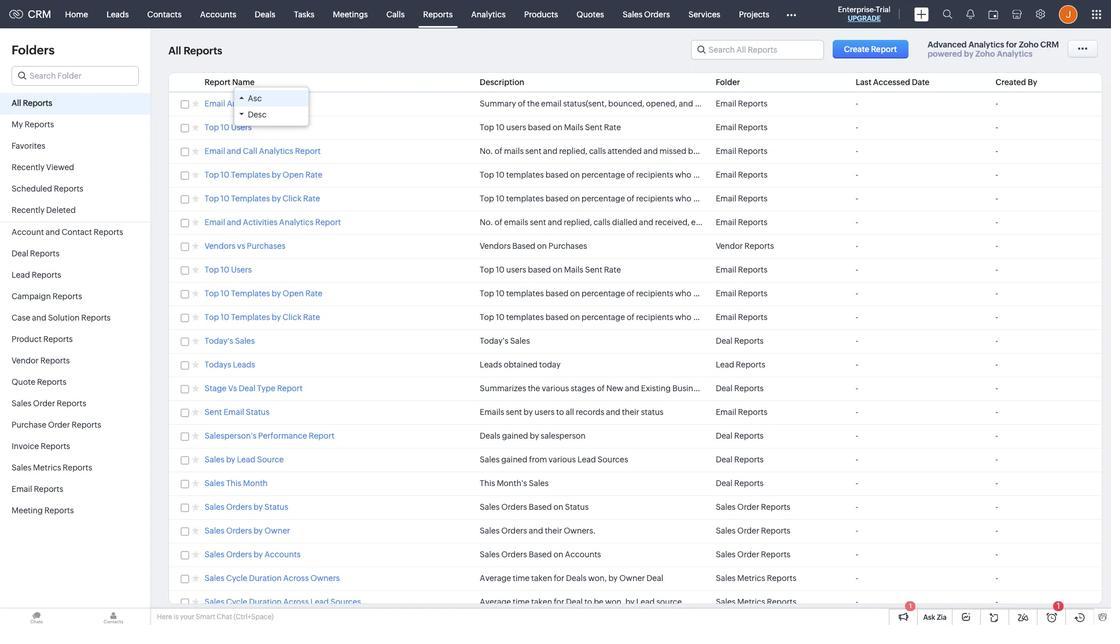 Task type: vqa. For each thing, say whether or not it's contained in the screenshot.


Task type: describe. For each thing, give the bounding box(es) containing it.
emails sent by users to all records and their status
[[480, 408, 664, 417]]

owner inside sales orders by owner link
[[265, 526, 290, 535]]

across for owners
[[283, 574, 309, 583]]

sales metrics reports for sales cycle duration across owners
[[716, 574, 797, 583]]

sent inside 'sent email status' 'link'
[[205, 408, 222, 417]]

sent email status
[[205, 408, 270, 417]]

replied, for dialled
[[564, 218, 592, 227]]

rate for first top 10 templates by open rate link
[[305, 170, 322, 179]]

scheduled reports
[[12, 184, 83, 193]]

sources for sales cycle duration across lead sources
[[331, 597, 361, 607]]

top 10 templates by open rate for first top 10 templates by open rate link
[[205, 170, 322, 179]]

2 vertical spatial users
[[535, 408, 555, 417]]

stage vs deal type report
[[205, 384, 303, 393]]

0 vertical spatial metrics
[[33, 463, 61, 472]]

0 vertical spatial various
[[542, 384, 569, 393]]

1 today's from the left
[[205, 336, 233, 346]]

1 vertical spatial owner
[[620, 574, 645, 583]]

1 opened from the top
[[713, 170, 742, 179]]

have for first top 10 templates by open rate link from the bottom of the page
[[693, 289, 711, 298]]

Search Folder text field
[[12, 67, 138, 85]]

events,
[[691, 218, 718, 227]]

salesperson
[[541, 431, 586, 441]]

services link
[[679, 0, 730, 28]]

order for sales orders by accounts
[[738, 550, 760, 559]]

and left user
[[851, 99, 866, 108]]

sales order reports for sales orders based on accounts
[[716, 550, 791, 559]]

campaign
[[12, 292, 51, 301]]

month
[[243, 479, 268, 488]]

order for sales orders by owner
[[738, 526, 760, 535]]

1 vertical spatial all
[[12, 98, 21, 108]]

0 horizontal spatial vendor
[[12, 356, 39, 365]]

1 horizontal spatial sales
[[862, 218, 881, 227]]

1 vertical spatial to
[[585, 597, 592, 607]]

scheduled
[[12, 184, 52, 193]]

templates for second top 10 templates by click rate link
[[231, 313, 270, 322]]

advanced analytics for zoho crm powered by zoho analytics
[[928, 40, 1059, 58]]

email and call analytics report link
[[205, 146, 321, 157]]

1 horizontal spatial accounts
[[265, 550, 301, 559]]

sales this month link
[[205, 479, 268, 490]]

sales orders link
[[614, 0, 679, 28]]

sales order reports for sales orders and their owners.
[[716, 526, 791, 535]]

purchase
[[12, 420, 46, 430]]

sales metrics reports link
[[0, 458, 151, 479]]

1 vertical spatial representatives
[[882, 218, 940, 227]]

2 click from the top
[[283, 313, 302, 322]]

today
[[539, 360, 561, 369]]

top 10 templates by click rate for first top 10 templates by click rate link
[[205, 194, 320, 203]]

sales orders based on accounts
[[480, 550, 601, 559]]

existing
[[641, 384, 671, 393]]

leads inside todays leads link
[[233, 360, 255, 369]]

products
[[524, 10, 558, 19]]

quotes
[[577, 10, 604, 19]]

leads obtained today
[[480, 360, 561, 369]]

invoice
[[12, 442, 39, 451]]

product
[[12, 335, 42, 344]]

folder
[[716, 78, 740, 87]]

users for 2nd the 'top 10 users' link from the top
[[506, 265, 526, 274]]

users for first the 'top 10 users' link from the top of the page
[[506, 123, 526, 132]]

0 horizontal spatial lead reports
[[12, 270, 61, 280]]

deal reports for summarizes the various stages of new and existing business
[[716, 384, 764, 393]]

sales orders by owner
[[205, 526, 290, 535]]

top 10 users based on mails sent rate for 2nd the 'top 10 users' link from the top
[[480, 265, 621, 274]]

favorites link
[[0, 136, 151, 157]]

1 top 10 templates by open rate link from the top
[[205, 170, 322, 181]]

order inside sales order reports link
[[33, 399, 55, 408]]

0 horizontal spatial their
[[545, 526, 562, 535]]

1 top 10 templates based on percentage of recipients who have opened the email from the top
[[480, 170, 778, 179]]

reports link
[[414, 0, 462, 28]]

orders for sales orders by status
[[226, 502, 252, 512]]

1 vertical spatial all reports
[[12, 98, 52, 108]]

users for 2nd the 'top 10 users' link from the top
[[231, 265, 252, 274]]

all reports link
[[0, 93, 151, 115]]

sent email status link
[[205, 408, 270, 419]]

2 horizontal spatial deals
[[566, 574, 587, 583]]

(ctrl+space)
[[234, 613, 274, 621]]

dialled
[[612, 218, 638, 227]]

type
[[257, 384, 275, 393]]

and left call
[[227, 146, 241, 156]]

todays leads link
[[205, 360, 255, 371]]

analytics up desc
[[227, 99, 261, 108]]

stage vs deal type report link
[[205, 384, 303, 395]]

advanced
[[928, 40, 967, 49]]

vendors vs purchases
[[205, 241, 286, 251]]

my
[[12, 120, 23, 129]]

time for average time taken for deal to be won, by lead source
[[513, 597, 530, 607]]

calls link
[[377, 0, 414, 28]]

analytics up created by at the right top of the page
[[997, 49, 1033, 58]]

create report button
[[833, 40, 909, 58]]

here
[[157, 613, 172, 621]]

bounced,
[[608, 99, 645, 108]]

vendor reports inside vendor reports link
[[12, 356, 70, 365]]

0 vertical spatial vendor
[[716, 241, 743, 251]]

home link
[[56, 0, 97, 28]]

purchase order reports link
[[0, 415, 151, 436]]

average time taken for deals won, by owner deal
[[480, 574, 664, 583]]

source
[[657, 597, 682, 607]]

sources for sales gained from various lead sources
[[598, 455, 628, 464]]

order for sales orders by status
[[738, 502, 760, 512]]

have for first top 10 templates by open rate link
[[693, 170, 711, 179]]

sent for first the 'top 10 users' link from the top of the page
[[585, 123, 603, 132]]

create report
[[844, 45, 897, 54]]

obtained
[[504, 360, 538, 369]]

sales inside sales orders by owner link
[[205, 526, 225, 535]]

meeting reports
[[12, 506, 74, 515]]

new
[[607, 384, 624, 393]]

leads for leads
[[107, 10, 129, 19]]

and right dialled in the top of the page
[[639, 218, 654, 227]]

0 horizontal spatial zoho
[[976, 49, 995, 58]]

sales gained from various lead sources
[[480, 455, 628, 464]]

sales order reports for sales orders based on status
[[716, 502, 791, 512]]

report inside the salesperson's performance report link
[[309, 431, 334, 441]]

accounts link
[[191, 0, 246, 28]]

records
[[576, 408, 605, 417]]

1 this from the left
[[226, 479, 241, 488]]

sales inside sales orders by status link
[[205, 502, 225, 512]]

template,
[[783, 99, 819, 108]]

1 vertical spatial won,
[[605, 597, 624, 607]]

owners
[[311, 574, 340, 583]]

analytics right call
[[259, 146, 293, 156]]

and down sales orders based on status
[[529, 526, 543, 535]]

and right "date"
[[846, 218, 860, 227]]

by inside advanced analytics for zoho crm powered by zoho analytics
[[964, 49, 974, 58]]

0 vertical spatial all reports
[[168, 45, 222, 57]]

sales inside "sales cycle duration across owners" link
[[205, 574, 225, 583]]

viewed
[[46, 163, 74, 172]]

1 horizontal spatial zoho
[[1019, 40, 1039, 49]]

last
[[856, 78, 872, 87]]

sent for emails
[[530, 218, 546, 227]]

2 top 10 templates by open rate link from the top
[[205, 289, 322, 300]]

meeting reports link
[[0, 501, 151, 522]]

0 vertical spatial to
[[556, 408, 564, 417]]

recently for recently deleted
[[12, 206, 45, 215]]

salesperson's performance report
[[205, 431, 334, 441]]

projects
[[739, 10, 770, 19]]

taken for deals
[[531, 574, 552, 583]]

and right 'records'
[[606, 408, 621, 417]]

analytics right 'reports' link
[[471, 10, 506, 19]]

cycle for sales cycle duration across lead sources
[[226, 597, 247, 607]]

3 who from the top
[[675, 289, 692, 298]]

status
[[641, 408, 664, 417]]

across for lead
[[283, 597, 309, 607]]

sent for 2nd the 'top 10 users' link from the top
[[585, 265, 603, 274]]

and right mails
[[543, 146, 558, 156]]

and up the vendors based on purchases
[[548, 218, 562, 227]]

listed
[[794, 218, 815, 227]]

sales orders
[[623, 10, 670, 19]]

replied, for attended
[[559, 146, 588, 156]]

salesperson's performance report link
[[205, 431, 334, 442]]

sales inside "sales by lead source" link
[[205, 455, 225, 464]]

analytics right activities
[[279, 218, 314, 227]]

date
[[827, 218, 844, 227]]

my reports
[[12, 120, 54, 129]]

case
[[12, 313, 30, 322]]

product reports link
[[0, 329, 151, 351]]

ask zia
[[924, 614, 947, 622]]

report inside email and call analytics report link
[[295, 146, 321, 156]]

rate for first top 10 templates by open rate link from the bottom of the page
[[305, 289, 322, 298]]

sales order reports inside sales order reports link
[[12, 399, 86, 408]]

projects link
[[730, 0, 779, 28]]

0 vertical spatial sales
[[699, 146, 718, 156]]

and down deleted
[[46, 228, 60, 237]]

2 recipients from the top
[[636, 194, 674, 203]]

analytics right advanced
[[969, 40, 1005, 49]]

users for first the 'top 10 users' link from the top of the page
[[231, 123, 252, 132]]

0 vertical spatial based
[[513, 241, 536, 251]]

enterprise-
[[838, 5, 876, 14]]

vendors for vendors vs purchases
[[205, 241, 236, 251]]

percentage for first top 10 templates by open rate link
[[582, 170, 625, 179]]

deal reports for this month's sales
[[716, 479, 764, 488]]

email and activities analytics report
[[205, 218, 341, 227]]

report inside email and activities analytics report link
[[315, 218, 341, 227]]

leads for leads obtained today
[[480, 360, 502, 369]]

2 opened from the top
[[713, 289, 742, 298]]

sales this month
[[205, 479, 268, 488]]

products link
[[515, 0, 567, 28]]

sales cycle duration across owners
[[205, 574, 340, 583]]

summary of the email status(sent, bounced, opened, and clicked) based on date, template, module and user
[[480, 99, 884, 108]]

3 templates from the top
[[506, 289, 544, 298]]

summary
[[480, 99, 516, 108]]

orders for sales orders based on accounts
[[501, 550, 527, 559]]

summarizes the various stages of new and existing business
[[480, 384, 706, 393]]

smart
[[196, 613, 215, 621]]

1 horizontal spatial their
[[622, 408, 640, 417]]

rate for second top 10 templates by click rate link
[[303, 313, 320, 322]]

for for deal
[[554, 574, 565, 583]]

invoice reports link
[[0, 436, 151, 458]]

1 open from the top
[[283, 170, 304, 179]]

0 vertical spatial won,
[[588, 574, 607, 583]]

2 purchases from the left
[[549, 241, 587, 251]]

contacts link
[[138, 0, 191, 28]]

0 vertical spatial sales metrics reports
[[12, 463, 92, 472]]

2 today's from the left
[[480, 336, 509, 346]]

have for first top 10 templates by click rate link
[[693, 194, 711, 203]]

2 horizontal spatial accounts
[[565, 550, 601, 559]]

upgrade
[[848, 14, 881, 23]]

templates for first top 10 templates by open rate link
[[231, 170, 270, 179]]

sales cycle duration across lead sources
[[205, 597, 361, 607]]

percentage for first top 10 templates by open rate link from the bottom of the page
[[582, 289, 625, 298]]

no. of emails sent and replied, calls dialled and received, events, checkins, and tasks listed by date and sales representatives
[[480, 218, 940, 227]]

calls for attended
[[589, 146, 606, 156]]



Task type: locate. For each thing, give the bounding box(es) containing it.
invoice reports
[[12, 442, 70, 451]]

salesperson's
[[205, 431, 257, 441]]

meeting
[[12, 506, 43, 515]]

2 top 10 templates based on percentage of recipients who have opened the email from the top
[[480, 289, 778, 298]]

Search All Reports text field
[[692, 41, 823, 59]]

recipients for first top 10 templates by open rate link
[[636, 170, 674, 179]]

cycle down sales orders by accounts link
[[226, 574, 247, 583]]

top 10 users based on mails sent rate down "status(sent,"
[[480, 123, 621, 132]]

2 duration from the top
[[249, 597, 282, 607]]

0 vertical spatial have
[[693, 170, 711, 179]]

vendors down emails
[[480, 241, 511, 251]]

vendor
[[716, 241, 743, 251], [12, 356, 39, 365]]

2 top 10 users from the top
[[205, 265, 252, 274]]

templates
[[506, 170, 544, 179], [506, 194, 544, 203], [506, 289, 544, 298]]

0 vertical spatial owner
[[265, 526, 290, 535]]

sales orders by accounts link
[[205, 550, 301, 561]]

0 horizontal spatial sales
[[699, 146, 718, 156]]

gained down emails
[[502, 431, 528, 441]]

recipients
[[636, 170, 674, 179], [636, 194, 674, 203], [636, 289, 674, 298]]

3 percentage from the top
[[582, 289, 625, 298]]

leads inside leads link
[[107, 10, 129, 19]]

sales orders based on status
[[480, 502, 589, 512]]

deal reports for today's sales
[[716, 336, 764, 346]]

orders down sales this month link
[[226, 502, 252, 512]]

top 10 templates by open rate link down email and call analytics report link on the left top of page
[[205, 170, 322, 181]]

0 vertical spatial across
[[283, 574, 309, 583]]

emails
[[480, 408, 504, 417]]

calls left dialled in the top of the page
[[594, 218, 611, 227]]

1 top 10 templates by click rate link from the top
[[205, 194, 320, 205]]

email
[[205, 99, 225, 108], [716, 99, 737, 108], [716, 123, 737, 132], [205, 146, 225, 156], [716, 146, 737, 156], [716, 170, 737, 179], [716, 194, 737, 203], [205, 218, 225, 227], [716, 218, 737, 227], [716, 265, 737, 274], [716, 289, 737, 298], [716, 313, 737, 322], [224, 408, 244, 417], [716, 408, 737, 417], [12, 485, 32, 494]]

purchases
[[247, 241, 286, 251], [549, 241, 587, 251]]

duration for owners
[[249, 574, 282, 583]]

2 who from the top
[[675, 194, 692, 203]]

0 horizontal spatial to
[[556, 408, 564, 417]]

services
[[689, 10, 721, 19]]

for up created
[[1006, 40, 1017, 49]]

sources down 'records'
[[598, 455, 628, 464]]

to
[[556, 408, 564, 417], [585, 597, 592, 607]]

top 10 templates by click rate for second top 10 templates by click rate link
[[205, 313, 320, 322]]

2 templates from the top
[[506, 194, 544, 203]]

deal reports for sales gained from various lead sources
[[716, 455, 764, 464]]

1 vertical spatial recently
[[12, 206, 45, 215]]

0 vertical spatial templates
[[506, 170, 544, 179]]

no. left emails
[[480, 218, 493, 227]]

1 time from the top
[[513, 574, 530, 583]]

1 horizontal spatial today's
[[480, 336, 509, 346]]

time for average time taken for deals won, by owner deal
[[513, 574, 530, 583]]

user
[[867, 99, 884, 108]]

recently for recently viewed
[[12, 163, 45, 172]]

1 vertical spatial for
[[554, 574, 565, 583]]

orders down 'sales orders and their owners.'
[[501, 550, 527, 559]]

based down 'sales orders and their owners.'
[[529, 550, 552, 559]]

1 vertical spatial top 10 templates by open rate link
[[205, 289, 322, 300]]

and
[[679, 99, 693, 108], [851, 99, 866, 108], [227, 146, 241, 156], [543, 146, 558, 156], [644, 146, 658, 156], [227, 218, 241, 227], [548, 218, 562, 227], [639, 218, 654, 227], [758, 218, 772, 227], [846, 218, 860, 227], [46, 228, 60, 237], [32, 313, 46, 322], [625, 384, 640, 393], [606, 408, 621, 417], [529, 526, 543, 535]]

top 10 users down "email analytics" link
[[205, 123, 252, 132]]

cycle for sales cycle duration across owners
[[226, 574, 247, 583]]

account and contact reports link
[[0, 222, 151, 244]]

0 vertical spatial calls
[[589, 146, 606, 156]]

meetings
[[333, 10, 368, 19]]

zoho up created by at the right top of the page
[[1019, 40, 1039, 49]]

1 have from the top
[[693, 170, 711, 179]]

solution
[[48, 313, 80, 322]]

1 top 10 users based on mails sent rate from the top
[[480, 123, 621, 132]]

1 vertical spatial lead reports
[[716, 360, 766, 369]]

various down today
[[542, 384, 569, 393]]

1 top 10 users from the top
[[205, 123, 252, 132]]

email and activities analytics report link
[[205, 218, 341, 229]]

your
[[180, 613, 194, 621]]

orders down sales orders based on status
[[501, 526, 527, 535]]

2 vertical spatial sent
[[506, 408, 522, 417]]

today's up todays
[[205, 336, 233, 346]]

2 average from the top
[[480, 597, 511, 607]]

1 mails from the top
[[564, 123, 584, 132]]

replied, down "status(sent,"
[[559, 146, 588, 156]]

templates
[[231, 170, 270, 179], [231, 194, 270, 203], [231, 289, 270, 298], [231, 313, 270, 322]]

vendors left vs
[[205, 241, 236, 251]]

1 vertical spatial top 10 templates based on percentage of recipients who have opened the email
[[480, 289, 778, 298]]

1 click from the top
[[283, 194, 302, 203]]

vendor reports link
[[0, 351, 151, 372]]

based for accounts
[[529, 550, 552, 559]]

top 10 users link down "email analytics" link
[[205, 123, 252, 134]]

0 vertical spatial users
[[506, 123, 526, 132]]

2 percentage from the top
[[582, 194, 625, 203]]

users left all
[[535, 408, 555, 417]]

email
[[541, 99, 562, 108], [758, 170, 778, 179], [756, 194, 776, 203], [758, 289, 778, 298]]

1 users from the top
[[231, 123, 252, 132]]

accounts left deals link
[[200, 10, 236, 19]]

sales metrics reports for sales cycle duration across lead sources
[[716, 597, 797, 607]]

and right new
[[625, 384, 640, 393]]

2 vertical spatial deals
[[566, 574, 587, 583]]

recently down scheduled
[[12, 206, 45, 215]]

today's sales up leads obtained today
[[480, 336, 530, 346]]

0 vertical spatial top 10 users link
[[205, 123, 252, 134]]

top 10 templates by open rate link down vendors vs purchases link
[[205, 289, 322, 300]]

their left status
[[622, 408, 640, 417]]

1 top 10 users link from the top
[[205, 123, 252, 134]]

1 top 10 templates by click rate from the top
[[205, 194, 320, 203]]

2 vertical spatial sales metrics reports
[[716, 597, 797, 607]]

0 horizontal spatial accounts
[[200, 10, 236, 19]]

for for by
[[554, 597, 565, 607]]

top 10 templates by open rate for first top 10 templates by open rate link from the bottom of the page
[[205, 289, 322, 298]]

today's sales
[[205, 336, 255, 346], [480, 336, 530, 346]]

1 vertical spatial duration
[[249, 597, 282, 607]]

2 horizontal spatial leads
[[480, 360, 502, 369]]

quotes link
[[567, 0, 614, 28]]

mails for 2nd the 'top 10 users' link from the top
[[564, 265, 584, 274]]

leads up stage vs deal type report
[[233, 360, 255, 369]]

top 10 templates by click rate link
[[205, 194, 320, 205], [205, 313, 320, 324]]

deal reports link
[[0, 244, 151, 265]]

1 purchases from the left
[[247, 241, 286, 251]]

click
[[283, 194, 302, 203], [283, 313, 302, 322]]

sources inside sales cycle duration across lead sources link
[[331, 597, 361, 607]]

recently down the favorites
[[12, 163, 45, 172]]

1 vertical spatial their
[[545, 526, 562, 535]]

1 horizontal spatial today's sales
[[480, 336, 530, 346]]

chats image
[[0, 609, 73, 625]]

1 top 10 templates by open rate from the top
[[205, 170, 322, 179]]

status inside 'link'
[[246, 408, 270, 417]]

top 10 users based on mails sent rate for first the 'top 10 users' link from the top of the page
[[480, 123, 621, 132]]

zoho right advanced
[[976, 49, 995, 58]]

recently viewed link
[[0, 157, 151, 179]]

1 vertical spatial top 10 users link
[[205, 265, 252, 276]]

1 vertical spatial cycle
[[226, 597, 247, 607]]

3 have from the top
[[693, 289, 711, 298]]

2 mails from the top
[[564, 265, 584, 274]]

crm inside advanced analytics for zoho crm powered by zoho analytics
[[1041, 40, 1059, 49]]

across up sales cycle duration across lead sources
[[283, 574, 309, 583]]

asc
[[248, 94, 262, 103]]

today's up leads obtained today
[[480, 336, 509, 346]]

and left missed
[[644, 146, 658, 156]]

0 vertical spatial cycle
[[226, 574, 247, 583]]

contacts
[[147, 10, 182, 19]]

percentage for first top 10 templates by click rate link
[[582, 194, 625, 203]]

0 vertical spatial vendor reports
[[716, 241, 774, 251]]

2 vendors from the left
[[480, 241, 511, 251]]

1 horizontal spatial deals
[[480, 431, 501, 441]]

gained left from
[[501, 455, 528, 464]]

0 horizontal spatial representatives
[[719, 146, 777, 156]]

to left be at the bottom
[[585, 597, 592, 607]]

1 templates from the top
[[231, 170, 270, 179]]

0 vertical spatial for
[[1006, 40, 1017, 49]]

1 horizontal spatial this
[[480, 479, 495, 488]]

deals down emails
[[480, 431, 501, 441]]

0 vertical spatial deals
[[255, 10, 276, 19]]

stage
[[205, 384, 227, 393]]

1 who from the top
[[675, 170, 692, 179]]

1 percentage from the top
[[582, 170, 625, 179]]

2 this from the left
[[480, 479, 495, 488]]

1 vertical spatial time
[[513, 597, 530, 607]]

0 vertical spatial top 10 templates by open rate
[[205, 170, 322, 179]]

product reports
[[12, 335, 73, 344]]

2 no. from the top
[[480, 218, 493, 227]]

contacts image
[[77, 609, 150, 625]]

0 horizontal spatial purchases
[[247, 241, 286, 251]]

vendor down checkins, on the top right of page
[[716, 241, 743, 251]]

no. for no. of mails sent and replied, calls attended and missed by sales representatives
[[480, 146, 493, 156]]

1 horizontal spatial all
[[168, 45, 181, 57]]

2 time from the top
[[513, 597, 530, 607]]

orders for sales orders by accounts
[[226, 550, 252, 559]]

deals left tasks link
[[255, 10, 276, 19]]

sent
[[585, 123, 603, 132], [585, 265, 603, 274], [205, 408, 222, 417]]

rate for first top 10 templates by click rate link
[[303, 194, 320, 203]]

today's sales up "todays leads"
[[205, 336, 255, 346]]

deal reports for deals gained by salesperson
[[716, 431, 764, 441]]

0 horizontal spatial all
[[12, 98, 21, 108]]

top 10 templates by open rate down email and call analytics report link on the left top of page
[[205, 170, 322, 179]]

no. left mails
[[480, 146, 493, 156]]

2 templates from the top
[[231, 194, 270, 203]]

for inside advanced analytics for zoho crm powered by zoho analytics
[[1006, 40, 1017, 49]]

email and call analytics report
[[205, 146, 321, 156]]

0 vertical spatial who
[[675, 170, 692, 179]]

contact
[[62, 228, 92, 237]]

0 vertical spatial top 10 users based on mails sent rate
[[480, 123, 621, 132]]

2 cycle from the top
[[226, 597, 247, 607]]

metrics for sales cycle duration across owners
[[738, 574, 766, 583]]

mails down "status(sent,"
[[564, 123, 584, 132]]

0 vertical spatial mails
[[564, 123, 584, 132]]

orders for sales orders
[[644, 10, 670, 19]]

0 vertical spatial recipients
[[636, 170, 674, 179]]

representatives
[[719, 146, 777, 156], [882, 218, 940, 227]]

taken down "sales orders based on accounts"
[[531, 574, 552, 583]]

1 horizontal spatial vendors
[[480, 241, 511, 251]]

based up 'sales orders and their owners.'
[[529, 502, 552, 512]]

0 horizontal spatial all reports
[[12, 98, 52, 108]]

calls for dialled
[[594, 218, 611, 227]]

0 horizontal spatial today's sales
[[205, 336, 255, 346]]

gained for deals
[[502, 431, 528, 441]]

deals for deals
[[255, 10, 276, 19]]

account
[[12, 228, 44, 237]]

no. of mails sent and replied, calls attended and missed by sales representatives
[[480, 146, 777, 156]]

3 recipients from the top
[[636, 289, 674, 298]]

metrics for sales cycle duration across lead sources
[[738, 597, 766, 607]]

orders down sales orders by owner link on the bottom
[[226, 550, 252, 559]]

report inside create report button
[[871, 45, 897, 54]]

1 vertical spatial vendor reports
[[12, 356, 70, 365]]

orders for sales orders and their owners.
[[501, 526, 527, 535]]

deals for deals gained by salesperson
[[480, 431, 501, 441]]

vendor reports down checkins, on the top right of page
[[716, 241, 774, 251]]

all reports down accounts link
[[168, 45, 222, 57]]

templates for first top 10 templates by click rate link
[[231, 194, 270, 203]]

1 vertical spatial calls
[[594, 218, 611, 227]]

status up the owners.
[[565, 502, 589, 512]]

1 cycle from the top
[[226, 574, 247, 583]]

recipients for first top 10 templates by open rate link from the bottom of the page
[[636, 289, 674, 298]]

templates up activities
[[231, 194, 270, 203]]

1 vertical spatial sent
[[585, 265, 603, 274]]

2 recently from the top
[[12, 206, 45, 215]]

1 vertical spatial have
[[693, 194, 711, 203]]

1 horizontal spatial representatives
[[882, 218, 940, 227]]

stages
[[571, 384, 595, 393]]

1 vertical spatial no.
[[480, 218, 493, 227]]

report inside stage vs deal type report link
[[277, 384, 303, 393]]

1 average from the top
[[480, 574, 511, 583]]

and left the clicked)
[[679, 99, 693, 108]]

1 vertical spatial metrics
[[738, 574, 766, 583]]

1 horizontal spatial lead reports
[[716, 360, 766, 369]]

mails for first the 'top 10 users' link from the top of the page
[[564, 123, 584, 132]]

this month's sales
[[480, 479, 549, 488]]

2 today's sales from the left
[[480, 336, 530, 346]]

2 open from the top
[[283, 289, 304, 298]]

today's sales link
[[205, 336, 255, 347]]

1 vendors from the left
[[205, 241, 236, 251]]

deal reports
[[12, 249, 60, 258], [716, 336, 764, 346], [716, 384, 764, 393], [716, 431, 764, 441], [716, 455, 764, 464], [716, 479, 764, 488]]

all reports up my reports
[[12, 98, 52, 108]]

the for first top 10 templates by open rate link from the bottom of the page
[[744, 289, 756, 298]]

0 vertical spatial gained
[[502, 431, 528, 441]]

orders down this month's sales
[[501, 502, 527, 512]]

top 10 templates based on percentage of recipients who have opened the email
[[480, 170, 778, 179], [480, 289, 778, 298]]

by
[[964, 49, 974, 58], [1028, 78, 1038, 87], [688, 146, 698, 156], [272, 170, 281, 179], [272, 194, 281, 203], [817, 218, 826, 227], [272, 289, 281, 298], [272, 313, 281, 322], [524, 408, 533, 417], [530, 431, 539, 441], [226, 455, 235, 464], [254, 502, 263, 512], [254, 526, 263, 535], [254, 550, 263, 559], [609, 574, 618, 583], [626, 597, 635, 607]]

4 templates from the top
[[231, 313, 270, 322]]

orders for sales orders based on status
[[501, 502, 527, 512]]

0 vertical spatial top 10 users
[[205, 123, 252, 132]]

mails
[[564, 123, 584, 132], [564, 265, 584, 274]]

2 vertical spatial metrics
[[738, 597, 766, 607]]

replied, left dialled in the top of the page
[[564, 218, 592, 227]]

1 duration from the top
[[249, 574, 282, 583]]

clicked
[[713, 194, 740, 203]]

1 recipients from the top
[[636, 170, 674, 179]]

1 vertical spatial various
[[549, 455, 576, 464]]

taken for deal
[[531, 597, 552, 607]]

home
[[65, 10, 88, 19]]

leads right home link
[[107, 10, 129, 19]]

2 top 10 users based on mails sent rate from the top
[[480, 265, 621, 274]]

1 vertical spatial gained
[[501, 455, 528, 464]]

accounts down the owners.
[[565, 550, 601, 559]]

mails down the vendors based on purchases
[[564, 265, 584, 274]]

0 vertical spatial representatives
[[719, 146, 777, 156]]

sales inside sales metrics reports link
[[12, 463, 31, 472]]

recently deleted
[[12, 206, 76, 215]]

1 no. from the top
[[480, 146, 493, 156]]

1 today's sales from the left
[[205, 336, 255, 346]]

to left all
[[556, 408, 564, 417]]

1 vertical spatial sent
[[530, 218, 546, 227]]

rate
[[604, 123, 621, 132], [305, 170, 322, 179], [303, 194, 320, 203], [604, 265, 621, 274], [305, 289, 322, 298], [303, 313, 320, 322]]

orders for sales orders by owner
[[226, 526, 252, 535]]

status down stage vs deal type report link
[[246, 408, 270, 417]]

0 vertical spatial sent
[[526, 146, 542, 156]]

1 vertical spatial click
[[283, 313, 302, 322]]

templates down vendors vs purchases link
[[231, 289, 270, 298]]

be
[[594, 597, 604, 607]]

all reports
[[168, 45, 222, 57], [12, 98, 52, 108]]

1 vertical spatial opened
[[713, 289, 742, 298]]

0 vertical spatial recently
[[12, 163, 45, 172]]

1 recently from the top
[[12, 163, 45, 172]]

0 vertical spatial open
[[283, 170, 304, 179]]

top 10 templates by open rate link
[[205, 170, 322, 181], [205, 289, 322, 300]]

orders left services link
[[644, 10, 670, 19]]

call
[[243, 146, 257, 156]]

sent for mails
[[526, 146, 542, 156]]

2 top 10 templates by click rate from the top
[[205, 313, 320, 322]]

reports
[[423, 10, 453, 19], [184, 45, 222, 57], [23, 98, 52, 108], [738, 99, 768, 108], [25, 120, 54, 129], [738, 123, 768, 132], [738, 146, 768, 156], [738, 170, 768, 179], [54, 184, 83, 193], [738, 194, 768, 203], [738, 218, 768, 227], [94, 228, 123, 237], [745, 241, 774, 251], [30, 249, 60, 258], [738, 265, 768, 274], [32, 270, 61, 280], [738, 289, 768, 298], [53, 292, 82, 301], [738, 313, 768, 322], [81, 313, 111, 322], [43, 335, 73, 344], [734, 336, 764, 346], [40, 356, 70, 365], [736, 360, 766, 369], [37, 377, 66, 387], [734, 384, 764, 393], [57, 399, 86, 408], [738, 408, 768, 417], [72, 420, 101, 430], [734, 431, 764, 441], [41, 442, 70, 451], [734, 455, 764, 464], [63, 463, 92, 472], [734, 479, 764, 488], [34, 485, 63, 494], [761, 502, 791, 512], [44, 506, 74, 515], [761, 526, 791, 535], [761, 550, 791, 559], [767, 574, 797, 583], [767, 597, 797, 607]]

is
[[174, 613, 179, 621]]

email inside 'link'
[[224, 408, 244, 417]]

1 vertical spatial percentage
[[582, 194, 625, 203]]

for down average time taken for deals won, by owner deal
[[554, 597, 565, 607]]

0 vertical spatial duration
[[249, 574, 282, 583]]

1 vertical spatial crm
[[1041, 40, 1059, 49]]

2 vertical spatial based
[[529, 550, 552, 559]]

1 vertical spatial replied,
[[564, 218, 592, 227]]

sales inside sales orders link
[[623, 10, 643, 19]]

1 vertical spatial deals
[[480, 431, 501, 441]]

based
[[726, 99, 749, 108], [528, 123, 551, 132], [546, 170, 569, 179], [546, 194, 569, 203], [528, 265, 551, 274], [546, 289, 569, 298]]

cycle
[[226, 574, 247, 583], [226, 597, 247, 607]]

based for status
[[529, 502, 552, 512]]

various
[[542, 384, 569, 393], [549, 455, 576, 464]]

won, right be at the bottom
[[605, 597, 624, 607]]

owner up average time taken for deal to be won, by lead source
[[620, 574, 645, 583]]

owner up sales orders by accounts
[[265, 526, 290, 535]]

crm link
[[9, 8, 51, 20]]

0 horizontal spatial sources
[[331, 597, 361, 607]]

sales by lead source link
[[205, 455, 284, 466]]

1 horizontal spatial vendor reports
[[716, 241, 774, 251]]

average for average time taken for deal to be won, by lead source
[[480, 597, 511, 607]]

templates down the vendors based on purchases
[[506, 289, 544, 298]]

1 horizontal spatial purchases
[[549, 241, 587, 251]]

users down vendors vs purchases link
[[231, 265, 252, 274]]

sources down owners on the bottom of page
[[331, 597, 361, 607]]

1 templates from the top
[[506, 170, 544, 179]]

leads
[[107, 10, 129, 19], [233, 360, 255, 369], [480, 360, 502, 369]]

for down "sales orders based on accounts"
[[554, 574, 565, 583]]

0 horizontal spatial crm
[[28, 8, 51, 20]]

average for average time taken for deals won, by owner deal
[[480, 574, 511, 583]]

order inside purchase order reports link
[[48, 420, 70, 430]]

and right case
[[32, 313, 46, 322]]

sales inside sales orders by accounts link
[[205, 550, 225, 559]]

2 top 10 users link from the top
[[205, 265, 252, 276]]

1 vertical spatial taken
[[531, 597, 552, 607]]

this left month on the bottom of page
[[226, 479, 241, 488]]

0 vertical spatial time
[[513, 574, 530, 583]]

sales inside sales this month link
[[205, 479, 225, 488]]

templates for first top 10 templates by open rate link from the bottom of the page
[[231, 289, 270, 298]]

sales inside sales cycle duration across lead sources link
[[205, 597, 225, 607]]

accounts up sales cycle duration across owners on the left bottom of page
[[265, 550, 301, 559]]

3 templates from the top
[[231, 289, 270, 298]]

users
[[506, 123, 526, 132], [506, 265, 526, 274], [535, 408, 555, 417]]

todays
[[205, 360, 231, 369]]

0 vertical spatial sent
[[585, 123, 603, 132]]

create
[[844, 45, 870, 54]]

leads up summarizes
[[480, 360, 502, 369]]

based down emails
[[513, 241, 536, 251]]

2 have from the top
[[693, 194, 711, 203]]

duration for lead
[[249, 597, 282, 607]]

the for first top 10 templates by click rate link
[[742, 194, 754, 203]]

average
[[480, 574, 511, 583], [480, 597, 511, 607]]

templates up today's sales link on the bottom left
[[231, 313, 270, 322]]

taken down average time taken for deals won, by owner deal
[[531, 597, 552, 607]]

1 horizontal spatial to
[[585, 597, 592, 607]]

quote reports link
[[0, 372, 151, 394]]

1 horizontal spatial crm
[[1041, 40, 1059, 49]]

all up my
[[12, 98, 21, 108]]

sales inside sales order reports link
[[12, 399, 31, 408]]

2 top 10 templates by open rate from the top
[[205, 289, 322, 298]]

1 vertical spatial recipients
[[636, 194, 674, 203]]

2 vertical spatial templates
[[506, 289, 544, 298]]

0 vertical spatial sources
[[598, 455, 628, 464]]

cycle up chat at the left of the page
[[226, 597, 247, 607]]

deals gained by salesperson
[[480, 431, 586, 441]]

vendors based on purchases
[[480, 241, 587, 251]]

vendors for vendors based on purchases
[[480, 241, 511, 251]]

templates down mails
[[506, 170, 544, 179]]

top 10 templates by click rate link up activities
[[205, 194, 320, 205]]

sources
[[598, 455, 628, 464], [331, 597, 361, 607]]

2 taken from the top
[[531, 597, 552, 607]]

vendors vs purchases link
[[205, 241, 286, 252]]

2 top 10 templates by click rate link from the top
[[205, 313, 320, 324]]

status down month on the bottom of page
[[265, 502, 288, 512]]

2 vertical spatial percentage
[[582, 289, 625, 298]]

1 vertical spatial across
[[283, 597, 309, 607]]

gained for sales
[[501, 455, 528, 464]]

calls left attended
[[589, 146, 606, 156]]

recently deleted link
[[0, 200, 151, 222]]

duration up (ctrl+space)
[[249, 597, 282, 607]]

mails
[[504, 146, 524, 156]]

ask
[[924, 614, 936, 622]]

date
[[912, 78, 930, 87]]

vendor down product
[[12, 356, 39, 365]]

top 10 templates by click rate up activities
[[205, 194, 320, 203]]

1 across from the top
[[283, 574, 309, 583]]

0 horizontal spatial leads
[[107, 10, 129, 19]]

duration down sales orders by accounts link
[[249, 574, 282, 583]]

the for first top 10 templates by open rate link
[[744, 170, 756, 179]]

1 taken from the top
[[531, 574, 552, 583]]

2 across from the top
[[283, 597, 309, 607]]

zoho
[[1019, 40, 1039, 49], [976, 49, 995, 58]]

description
[[480, 78, 525, 87]]

0 vertical spatial replied,
[[559, 146, 588, 156]]

no. for no. of emails sent and replied, calls dialled and received, events, checkins, and tasks listed by date and sales representatives
[[480, 218, 493, 227]]

1 horizontal spatial owner
[[620, 574, 645, 583]]

for
[[1006, 40, 1017, 49], [554, 574, 565, 583], [554, 597, 565, 607]]

name
[[232, 78, 255, 87]]

vendor reports down "product reports" on the bottom left
[[12, 356, 70, 365]]

users down the vendors based on purchases
[[506, 265, 526, 274]]

0 vertical spatial percentage
[[582, 170, 625, 179]]

and left tasks
[[758, 218, 772, 227]]

sales inside today's sales link
[[235, 336, 255, 346]]

2 users from the top
[[231, 265, 252, 274]]

status(sent,
[[563, 99, 607, 108]]

zia
[[937, 614, 947, 622]]

0 horizontal spatial today's
[[205, 336, 233, 346]]

scheduled reports link
[[0, 179, 151, 200]]

and up vs
[[227, 218, 241, 227]]



